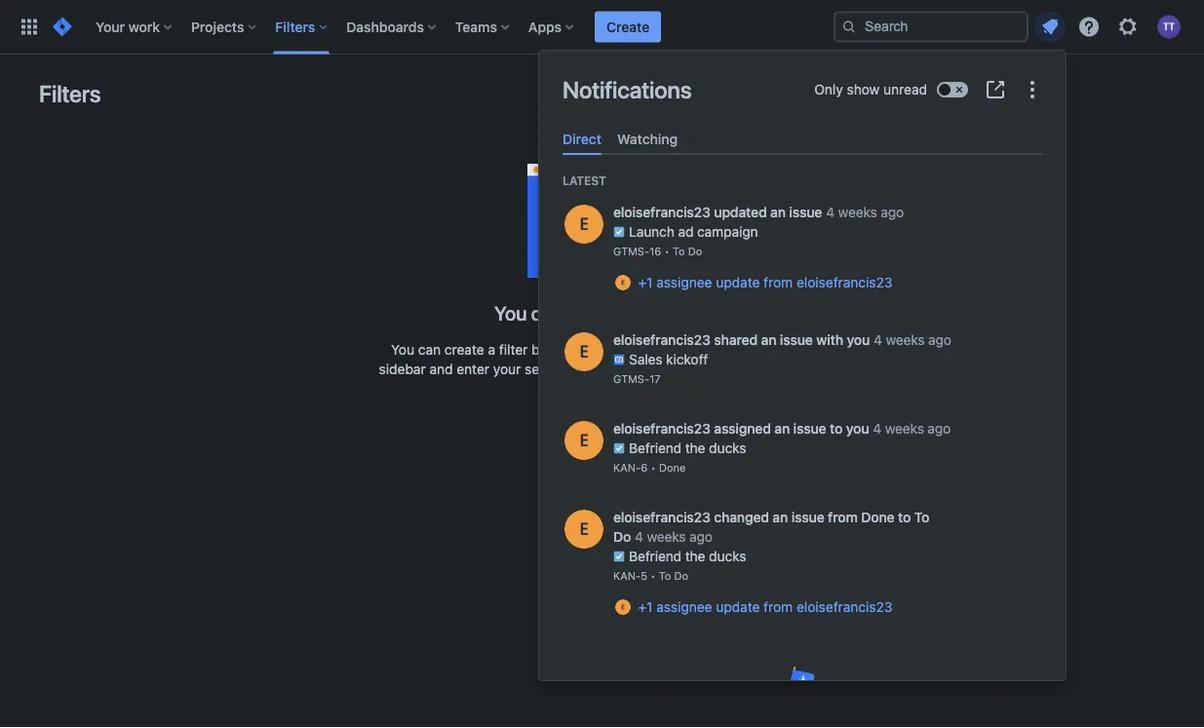 Task type: describe. For each thing, give the bounding box(es) containing it.
issues
[[713, 342, 756, 358]]

your
[[96, 19, 125, 35]]

your profile and settings image
[[1158, 15, 1181, 39]]

you don't have any filters
[[495, 301, 710, 324]]

Search field
[[834, 11, 1029, 42]]

create inside "to create a filter."
[[775, 361, 814, 377]]

select
[[662, 361, 700, 377]]

apps
[[529, 19, 562, 35]]

banner containing your work
[[0, 0, 1205, 55]]

any
[[626, 301, 657, 324]]

show
[[847, 81, 880, 98]]

your work
[[96, 19, 160, 35]]

by
[[532, 342, 547, 358]]

filters inside popup button
[[275, 19, 315, 35]]

2 eloisefrancis23 image from the top
[[565, 510, 604, 549]]

can
[[418, 342, 441, 358]]

+1 for 1st eloisefrancis23 icon from the top of the the notifications dialog
[[638, 275, 653, 291]]

projects button
[[185, 11, 264, 42]]

you for you don't have any filters
[[495, 301, 527, 324]]

1 vertical spatial filters
[[39, 80, 101, 107]]

you for you can create a filter by searching. select search issues
[[391, 342, 415, 358]]

to create a filter.
[[586, 361, 825, 397]]

a inside "to create a filter."
[[818, 361, 825, 377]]

primary element
[[12, 0, 834, 54]]

2 vertical spatial from
[[764, 600, 793, 616]]

2 eloisefrancis23 from the top
[[797, 600, 893, 616]]

1 eloisefrancis23 from the top
[[797, 275, 893, 291]]

apps button
[[523, 11, 581, 42]]

create button
[[595, 11, 662, 42]]

0 horizontal spatial create
[[445, 342, 484, 358]]

jira software image
[[51, 15, 74, 39]]

2 assignee from the top
[[657, 600, 713, 616]]

dashboards button
[[341, 11, 444, 42]]

you can create a filter by searching. select search issues
[[391, 342, 756, 358]]

notifications dialog
[[539, 51, 1066, 728]]

create
[[607, 19, 650, 35]]

direct
[[563, 131, 602, 147]]

work
[[128, 19, 160, 35]]

search
[[663, 342, 710, 358]]

notifications image
[[1039, 15, 1062, 39]]

open notifications in a new tab image
[[984, 78, 1008, 101]]

1 update from the top
[[716, 275, 760, 291]]

more image
[[1021, 78, 1045, 101]]



Task type: vqa. For each thing, say whether or not it's contained in the screenshot.
1st +1 assignee update from eloisefrancis23 BUTTON
yes



Task type: locate. For each thing, give the bounding box(es) containing it.
help image
[[1078, 15, 1101, 39]]

0 horizontal spatial you
[[391, 342, 415, 358]]

from inside from the sidebar and enter your search criteria. then, select
[[760, 342, 789, 358]]

dashboards
[[347, 19, 424, 35]]

and
[[430, 361, 453, 377]]

projects
[[191, 19, 244, 35]]

create
[[445, 342, 484, 358], [775, 361, 814, 377]]

appswitcher icon image
[[18, 15, 41, 39]]

filters down jira software image
[[39, 80, 101, 107]]

tab list containing direct
[[555, 123, 1050, 155]]

1 assignee from the top
[[657, 275, 713, 291]]

criteria.
[[571, 361, 619, 377]]

save as
[[703, 361, 755, 377]]

create up enter
[[445, 342, 484, 358]]

+1 assignee update from eloisefrancis23
[[638, 275, 893, 291], [638, 600, 893, 616]]

save
[[703, 361, 736, 377]]

1 vertical spatial eloisefrancis23
[[797, 600, 893, 616]]

watching
[[617, 131, 678, 147]]

+1
[[638, 275, 653, 291], [638, 600, 653, 616]]

0 vertical spatial eloisefrancis23
[[797, 275, 893, 291]]

latest
[[563, 174, 606, 188]]

0 vertical spatial filters
[[275, 19, 315, 35]]

only
[[815, 81, 843, 98]]

update
[[716, 275, 760, 291], [716, 600, 760, 616]]

filters right the projects popup button
[[275, 19, 315, 35]]

don't
[[531, 301, 576, 324]]

1 vertical spatial eloisefrancis23 image
[[565, 510, 604, 549]]

+1 assignee update from eloisefrancis23 button
[[638, 273, 893, 293], [638, 598, 893, 618]]

to
[[758, 361, 771, 377]]

1 vertical spatial assignee
[[657, 600, 713, 616]]

jira software image
[[51, 15, 74, 39]]

0 vertical spatial create
[[445, 342, 484, 358]]

the
[[793, 342, 813, 358]]

1 horizontal spatial you
[[495, 301, 527, 324]]

as
[[739, 361, 755, 377]]

0 vertical spatial eloisefrancis23 image
[[565, 333, 604, 372]]

search image
[[842, 19, 857, 35]]

2 +1 assignee update from eloisefrancis23 from the top
[[638, 600, 893, 616]]

settings image
[[1117, 15, 1140, 39]]

1 vertical spatial from
[[760, 342, 789, 358]]

unread
[[884, 81, 928, 98]]

eloisefrancis23 image
[[565, 333, 604, 372], [565, 422, 604, 461]]

your work button
[[90, 11, 179, 42]]

a left filter
[[488, 342, 496, 358]]

tab list
[[555, 123, 1050, 155]]

1 horizontal spatial create
[[775, 361, 814, 377]]

1 vertical spatial create
[[775, 361, 814, 377]]

filters button
[[270, 11, 335, 42]]

eloisefrancis23 image
[[565, 205, 604, 244], [565, 510, 604, 549]]

tab list inside the notifications dialog
[[555, 123, 1050, 155]]

filter.
[[586, 381, 618, 397]]

0 vertical spatial +1 assignee update from eloisefrancis23 button
[[638, 273, 893, 293]]

eloisefrancis23
[[797, 275, 893, 291], [797, 600, 893, 616]]

2 eloisefrancis23 image from the top
[[565, 422, 604, 461]]

you up filter
[[495, 301, 527, 324]]

1 +1 assignee update from eloisefrancis23 from the top
[[638, 275, 893, 291]]

1 horizontal spatial a
[[818, 361, 825, 377]]

0 vertical spatial assignee
[[657, 275, 713, 291]]

eloisefrancis23 image down filter.
[[565, 422, 604, 461]]

teams
[[455, 19, 497, 35]]

1 eloisefrancis23 image from the top
[[565, 333, 604, 372]]

filter
[[499, 342, 528, 358]]

search
[[525, 361, 567, 377]]

select
[[620, 342, 659, 358]]

0 vertical spatial eloisefrancis23 image
[[565, 205, 604, 244]]

0 vertical spatial a
[[488, 342, 496, 358]]

+1 assignee update from eloisefrancis23 button for second eloisefrancis23 icon from the top of the the notifications dialog
[[638, 598, 893, 618]]

notifications
[[563, 76, 692, 103]]

assignee
[[657, 275, 713, 291], [657, 600, 713, 616]]

0 vertical spatial update
[[716, 275, 760, 291]]

you up sidebar
[[391, 342, 415, 358]]

1 vertical spatial +1 assignee update from eloisefrancis23 button
[[638, 598, 893, 618]]

1 +1 assignee update from eloisefrancis23 button from the top
[[638, 273, 893, 293]]

you
[[495, 301, 527, 324], [391, 342, 415, 358]]

1 vertical spatial update
[[716, 600, 760, 616]]

0 horizontal spatial a
[[488, 342, 496, 358]]

filters
[[275, 19, 315, 35], [39, 80, 101, 107]]

create down the
[[775, 361, 814, 377]]

1 vertical spatial you
[[391, 342, 415, 358]]

then,
[[622, 361, 658, 377]]

0 vertical spatial +1
[[638, 275, 653, 291]]

teams button
[[450, 11, 517, 42]]

eloisefrancis23 image up filter.
[[565, 333, 604, 372]]

1 +1 from the top
[[638, 275, 653, 291]]

1 vertical spatial a
[[818, 361, 825, 377]]

2 +1 assignee update from eloisefrancis23 button from the top
[[638, 598, 893, 618]]

sidebar
[[379, 361, 426, 377]]

searching.
[[551, 342, 616, 358]]

+1 assignee update from eloisefrancis23 button for 1st eloisefrancis23 icon from the top of the the notifications dialog
[[638, 273, 893, 293]]

2 +1 from the top
[[638, 600, 653, 616]]

0 vertical spatial from
[[764, 275, 793, 291]]

your
[[493, 361, 521, 377]]

from
[[764, 275, 793, 291], [760, 342, 789, 358], [764, 600, 793, 616]]

1 horizontal spatial filters
[[275, 19, 315, 35]]

2 update from the top
[[716, 600, 760, 616]]

banner
[[0, 0, 1205, 55]]

1 vertical spatial eloisefrancis23 image
[[565, 422, 604, 461]]

0 horizontal spatial filters
[[39, 80, 101, 107]]

1 vertical spatial +1 assignee update from eloisefrancis23
[[638, 600, 893, 616]]

enter
[[457, 361, 490, 377]]

filters
[[661, 301, 710, 324]]

a right to
[[818, 361, 825, 377]]

1 vertical spatial +1
[[638, 600, 653, 616]]

1 eloisefrancis23 image from the top
[[565, 205, 604, 244]]

a
[[488, 342, 496, 358], [818, 361, 825, 377]]

0 vertical spatial you
[[495, 301, 527, 324]]

0 vertical spatial +1 assignee update from eloisefrancis23
[[638, 275, 893, 291]]

+1 for second eloisefrancis23 icon from the top of the the notifications dialog
[[638, 600, 653, 616]]

from the sidebar and enter your search criteria. then, select
[[379, 342, 813, 377]]

have
[[581, 301, 622, 324]]

only show unread
[[815, 81, 928, 98]]



